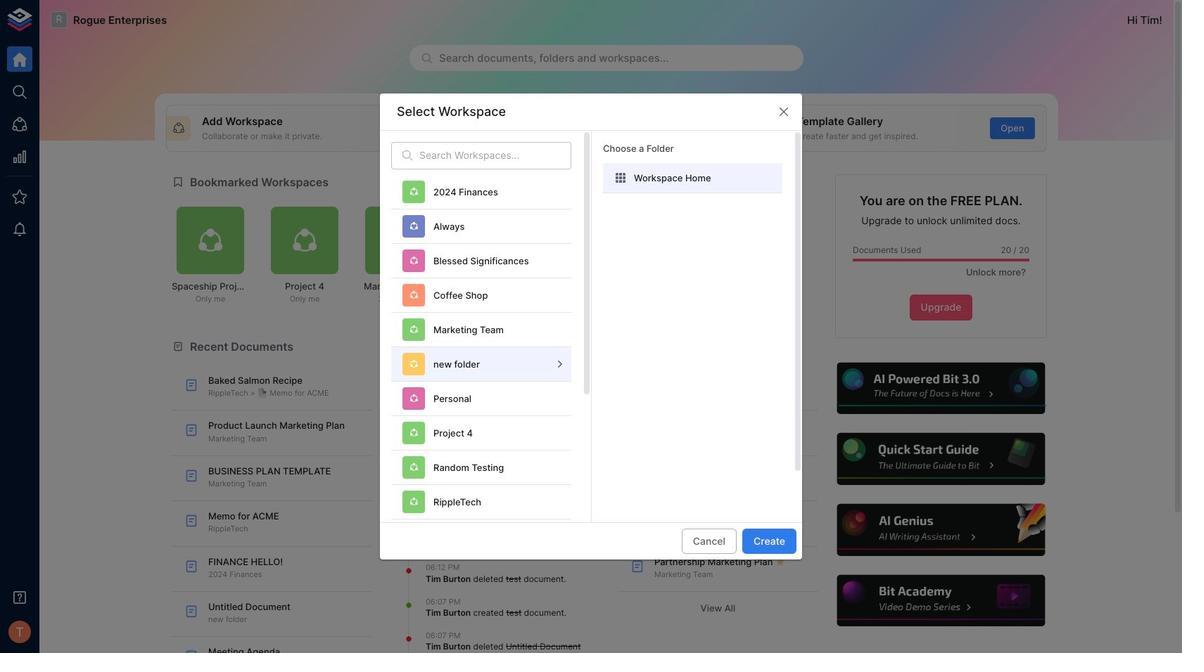 Task type: locate. For each thing, give the bounding box(es) containing it.
dialog
[[380, 93, 802, 654]]

1 help image from the top
[[835, 361, 1047, 417]]

3 help image from the top
[[835, 503, 1047, 559]]

help image
[[835, 361, 1047, 417], [835, 432, 1047, 488], [835, 503, 1047, 559], [835, 574, 1047, 629]]

2 help image from the top
[[835, 432, 1047, 488]]

Search Workspaces... text field
[[419, 142, 571, 169]]



Task type: describe. For each thing, give the bounding box(es) containing it.
4 help image from the top
[[835, 574, 1047, 629]]



Task type: vqa. For each thing, say whether or not it's contained in the screenshot.
the bottommost Spaceship
no



